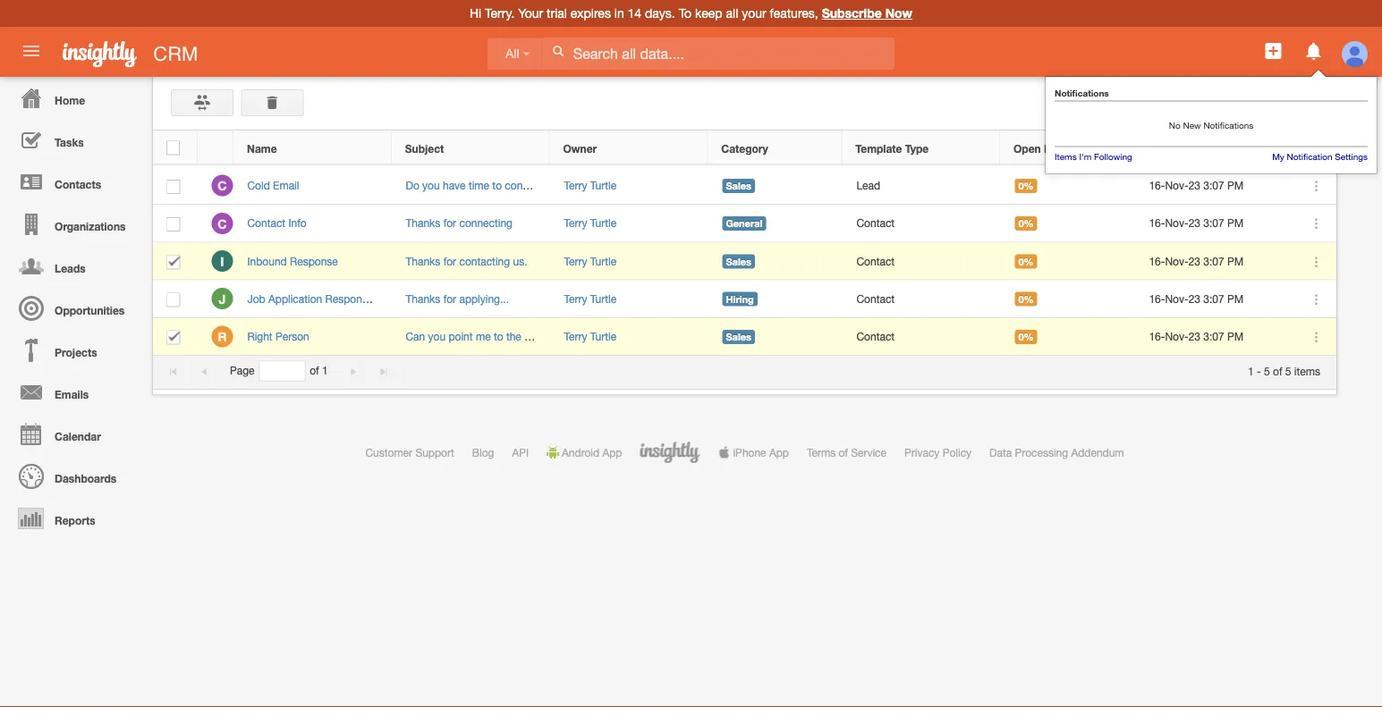 Task type: describe. For each thing, give the bounding box(es) containing it.
organizations link
[[4, 203, 143, 245]]

2 1 from the left
[[1248, 365, 1254, 377]]

contacts link
[[4, 161, 143, 203]]

policy
[[943, 447, 972, 459]]

terry turtle for thanks for connecting
[[564, 217, 617, 230]]

processing
[[1015, 447, 1069, 459]]

home
[[55, 94, 85, 106]]

2 5 from the left
[[1286, 365, 1292, 377]]

right person
[[247, 330, 309, 343]]

can
[[406, 330, 425, 343]]

2 16-nov-23 3:07 pm from the top
[[1149, 217, 1244, 230]]

notifications image
[[1304, 40, 1325, 62]]

projects link
[[4, 329, 143, 371]]

api link
[[512, 447, 529, 459]]

job application response
[[247, 293, 373, 305]]

cell for i
[[153, 243, 198, 281]]

to for c
[[493, 179, 502, 192]]

r
[[218, 330, 227, 344]]

api
[[512, 447, 529, 459]]

0% inside j row
[[1019, 294, 1034, 305]]

Search all data.... text field
[[542, 37, 895, 70]]

j
[[219, 292, 226, 307]]

expires
[[571, 6, 611, 21]]

blog
[[472, 447, 494, 459]]

your
[[518, 6, 543, 21]]

emails
[[55, 388, 89, 401]]

16-nov-23 3:07 pm cell for time
[[1136, 167, 1292, 205]]

14
[[628, 6, 642, 21]]

navigation containing home
[[0, 77, 143, 540]]

the
[[506, 330, 522, 343]]

thanks for contacting us. link
[[406, 255, 528, 267]]

service
[[851, 447, 887, 459]]

16-nov-23 3:07 pm cell for me
[[1136, 318, 1292, 356]]

1 5 from the left
[[1265, 365, 1271, 377]]

terms of service link
[[807, 447, 887, 459]]

contact cell for j
[[843, 281, 1001, 318]]

c link for contact info
[[212, 213, 233, 234]]

for for i
[[444, 255, 456, 267]]

4 0% cell from the top
[[1001, 281, 1136, 318]]

1 vertical spatial notifications
[[1204, 120, 1254, 131]]

privacy
[[905, 447, 940, 459]]

data
[[990, 447, 1012, 459]]

j row
[[153, 281, 1337, 318]]

pm for time
[[1228, 179, 1244, 192]]

your
[[742, 6, 767, 21]]

general cell
[[709, 205, 843, 243]]

person?
[[549, 330, 588, 343]]

sales for i
[[726, 256, 752, 267]]

thanks for i
[[406, 255, 441, 267]]

days.
[[645, 6, 675, 21]]

2 nov- from the top
[[1166, 217, 1189, 230]]

in
[[615, 6, 624, 21]]

hi terry. your trial expires in 14 days. to keep all your features, subscribe now
[[470, 6, 913, 21]]

terry turtle for do you have time to connect?
[[564, 179, 617, 192]]

privacy policy
[[905, 447, 972, 459]]

contact for i
[[857, 255, 895, 267]]

app for iphone app
[[770, 447, 789, 459]]

name
[[247, 142, 277, 155]]

my notification settings link
[[1273, 152, 1368, 162]]

right
[[247, 330, 273, 343]]

23 for us.
[[1189, 255, 1201, 267]]

16-nov-23 3:07 pm for me
[[1149, 330, 1244, 343]]

calendar
[[55, 430, 101, 443]]

all
[[506, 47, 520, 61]]

items
[[1055, 152, 1077, 162]]

2 16- from the top
[[1149, 217, 1166, 230]]

right person link
[[247, 330, 318, 343]]

contacting
[[459, 255, 510, 267]]

turtle for thanks for connecting
[[590, 217, 617, 230]]

reports link
[[4, 498, 143, 540]]

thanks for j
[[406, 293, 441, 305]]

terry for do you have time to connect?
[[564, 179, 587, 192]]

items i'm following link
[[1055, 152, 1133, 162]]

c for cold email
[[218, 179, 227, 193]]

features,
[[770, 6, 819, 21]]

contacts
[[55, 178, 101, 191]]

do you have time to connect?
[[406, 179, 550, 192]]

for for c
[[444, 217, 456, 230]]

contact for j
[[857, 293, 895, 305]]

2 16-nov-23 3:07 pm cell from the top
[[1136, 205, 1292, 243]]

dashboards link
[[4, 456, 143, 498]]

template
[[856, 142, 902, 155]]

pm for me
[[1228, 330, 1244, 343]]

info
[[289, 217, 307, 230]]

lead cell
[[843, 167, 1001, 205]]

reports
[[55, 515, 95, 527]]

job
[[247, 293, 265, 305]]

settings
[[1335, 152, 1368, 162]]

turtle for can you point me to the right person?
[[590, 330, 617, 343]]

23 for me
[[1189, 330, 1201, 343]]

subscribe now link
[[822, 6, 913, 21]]

contact info
[[247, 217, 307, 230]]

sales cell for i
[[709, 243, 843, 281]]

c for contact info
[[218, 216, 227, 231]]

i
[[220, 254, 224, 269]]

support
[[416, 447, 454, 459]]

thanks for c
[[406, 217, 441, 230]]

0 vertical spatial notifications
[[1055, 88, 1109, 98]]

customer support
[[365, 447, 454, 459]]

time
[[469, 179, 490, 192]]

row group containing c
[[153, 167, 1337, 356]]

date
[[1192, 142, 1216, 155]]

can you point me to the right person? link
[[406, 330, 588, 343]]

lead
[[857, 179, 881, 192]]

subject
[[405, 142, 444, 155]]

1 horizontal spatial of
[[839, 447, 848, 459]]

category
[[722, 142, 768, 155]]

2 3:07 from the top
[[1204, 217, 1225, 230]]

email
[[273, 179, 299, 192]]

can you point me to the right person?
[[406, 330, 588, 343]]

job application response link
[[247, 293, 382, 305]]

all
[[726, 6, 739, 21]]

thanks for contacting us.
[[406, 255, 528, 267]]

0% cell for us.
[[1001, 243, 1136, 281]]

contact cell for r
[[843, 318, 1001, 356]]

no new notifications
[[1169, 120, 1254, 131]]

0% cell for time
[[1001, 167, 1136, 205]]

tasks
[[55, 136, 84, 149]]

response inside j row
[[325, 293, 373, 305]]

nov- inside j row
[[1166, 293, 1189, 305]]

0 horizontal spatial of
[[310, 365, 319, 377]]

you for c
[[422, 179, 440, 192]]

hiring cell
[[709, 281, 843, 318]]

terms of service
[[807, 447, 887, 459]]

terry turtle link for thanks for contacting us.
[[564, 255, 617, 267]]

now
[[886, 6, 913, 21]]

1 field
[[260, 362, 305, 381]]

16-nov-23 3:07 pm inside j row
[[1149, 293, 1244, 305]]

iphone app link
[[718, 447, 789, 459]]

3:07 for time
[[1204, 179, 1225, 192]]

1 c row from the top
[[153, 167, 1337, 205]]

items
[[1295, 365, 1321, 377]]

opportunities
[[55, 304, 125, 317]]

you for r
[[428, 330, 446, 343]]

iphone
[[733, 447, 767, 459]]



Task type: locate. For each thing, give the bounding box(es) containing it.
app
[[603, 447, 622, 459], [770, 447, 789, 459]]

16-nov-23 3:07 pm for time
[[1149, 179, 1244, 192]]

template type
[[856, 142, 929, 155]]

3 16- from the top
[[1149, 255, 1166, 267]]

terry turtle link for thanks for connecting
[[564, 217, 617, 230]]

5 terry turtle link from the top
[[564, 330, 617, 343]]

5 0% cell from the top
[[1001, 318, 1136, 356]]

1 horizontal spatial 1
[[1248, 365, 1254, 377]]

3 nov- from the top
[[1166, 255, 1189, 267]]

terry turtle inside j row
[[564, 293, 617, 305]]

for inside c row
[[444, 217, 456, 230]]

privacy policy link
[[905, 447, 972, 459]]

have
[[443, 179, 466, 192]]

c link up i link
[[212, 213, 233, 234]]

1 16- from the top
[[1149, 179, 1166, 192]]

3 terry turtle from the top
[[564, 255, 617, 267]]

1 0% from the top
[[1019, 180, 1034, 192]]

response
[[290, 255, 338, 267], [325, 293, 373, 305]]

turtle for do you have time to connect?
[[590, 179, 617, 192]]

notifications up rate
[[1055, 88, 1109, 98]]

crm
[[153, 42, 198, 65]]

16-nov-23 3:07 pm inside r row
[[1149, 330, 1244, 343]]

app right android
[[603, 447, 622, 459]]

0 vertical spatial sales cell
[[709, 167, 843, 205]]

2 0% cell from the top
[[1001, 205, 1136, 243]]

23 inside r row
[[1189, 330, 1201, 343]]

thanks inside c row
[[406, 217, 441, 230]]

row containing name
[[153, 132, 1336, 165]]

3 terry turtle link from the top
[[564, 255, 617, 267]]

of
[[310, 365, 319, 377], [1274, 365, 1283, 377], [839, 447, 848, 459]]

2 sales from the top
[[726, 256, 752, 267]]

android app link
[[547, 447, 622, 459]]

1 0% cell from the top
[[1001, 167, 1136, 205]]

3 0% cell from the top
[[1001, 243, 1136, 281]]

5 16-nov-23 3:07 pm cell from the top
[[1136, 318, 1292, 356]]

sales inside i row
[[726, 256, 752, 267]]

sales cell
[[709, 167, 843, 205], [709, 243, 843, 281], [709, 318, 843, 356]]

sales
[[726, 180, 752, 192], [726, 256, 752, 267], [726, 331, 752, 343]]

response inside i row
[[290, 255, 338, 267]]

you inside r row
[[428, 330, 446, 343]]

1 left -
[[1248, 365, 1254, 377]]

subscribe
[[822, 6, 882, 21]]

3:07
[[1204, 179, 1225, 192], [1204, 217, 1225, 230], [1204, 255, 1225, 267], [1204, 293, 1225, 305], [1204, 330, 1225, 343]]

0% for time
[[1019, 180, 1034, 192]]

2 turtle from the top
[[590, 217, 617, 230]]

3 for from the top
[[444, 293, 456, 305]]

1 contact cell from the top
[[843, 205, 1001, 243]]

sales up hiring
[[726, 256, 752, 267]]

3 thanks from the top
[[406, 293, 441, 305]]

0% inside i row
[[1019, 256, 1034, 267]]

thanks for applying...
[[406, 293, 509, 305]]

sales cell down general
[[709, 243, 843, 281]]

c row up general
[[153, 167, 1337, 205]]

3 0% from the top
[[1019, 256, 1034, 267]]

5 turtle from the top
[[590, 330, 617, 343]]

contact cell
[[843, 205, 1001, 243], [843, 243, 1001, 281], [843, 281, 1001, 318], [843, 318, 1001, 356]]

2 vertical spatial for
[[444, 293, 456, 305]]

cold email link
[[247, 179, 308, 192]]

3:07 for me
[[1204, 330, 1225, 343]]

terry for thanks for contacting us.
[[564, 255, 587, 267]]

2 thanks from the top
[[406, 255, 441, 267]]

2 c row from the top
[[153, 205, 1337, 243]]

23 inside i row
[[1189, 255, 1201, 267]]

5 terry from the top
[[564, 330, 587, 343]]

5 left items
[[1286, 365, 1292, 377]]

2 sales cell from the top
[[709, 243, 843, 281]]

1 app from the left
[[603, 447, 622, 459]]

4 terry from the top
[[564, 293, 587, 305]]

terry inside j row
[[564, 293, 587, 305]]

nov- for me
[[1166, 330, 1189, 343]]

sales down hiring
[[726, 331, 752, 343]]

1 terry turtle link from the top
[[564, 179, 617, 192]]

dashboards
[[55, 473, 117, 485]]

turtle inside j row
[[590, 293, 617, 305]]

0% for us.
[[1019, 256, 1034, 267]]

turtle for thanks for applying...
[[590, 293, 617, 305]]

2 app from the left
[[770, 447, 789, 459]]

cell
[[153, 243, 198, 281], [153, 318, 198, 356]]

contact cell for i
[[843, 243, 1001, 281]]

1 for from the top
[[444, 217, 456, 230]]

response right application
[[325, 293, 373, 305]]

to for r
[[494, 330, 503, 343]]

contact for r
[[857, 330, 895, 343]]

1 terry turtle from the top
[[564, 179, 617, 192]]

point
[[449, 330, 473, 343]]

5 nov- from the top
[[1166, 330, 1189, 343]]

connecting
[[459, 217, 513, 230]]

0 vertical spatial c link
[[212, 175, 233, 197]]

1 horizontal spatial 5
[[1286, 365, 1292, 377]]

to inside r row
[[494, 330, 503, 343]]

1 horizontal spatial notifications
[[1204, 120, 1254, 131]]

0 horizontal spatial 5
[[1265, 365, 1271, 377]]

terry for thanks for applying...
[[564, 293, 587, 305]]

terry turtle for thanks for applying...
[[564, 293, 617, 305]]

contact inside r row
[[857, 330, 895, 343]]

1 vertical spatial cell
[[153, 318, 198, 356]]

0 vertical spatial sales
[[726, 180, 752, 192]]

1 3:07 from the top
[[1204, 179, 1225, 192]]

app right iphone
[[770, 447, 789, 459]]

i'm
[[1080, 152, 1092, 162]]

c row
[[153, 167, 1337, 205], [153, 205, 1337, 243]]

general
[[726, 218, 763, 230]]

2 terry turtle from the top
[[564, 217, 617, 230]]

1 23 from the top
[[1189, 179, 1201, 192]]

3 16-nov-23 3:07 pm from the top
[[1149, 255, 1244, 267]]

23
[[1189, 179, 1201, 192], [1189, 217, 1201, 230], [1189, 255, 1201, 267], [1189, 293, 1201, 305], [1189, 330, 1201, 343]]

for inside j row
[[444, 293, 456, 305]]

contact inside i row
[[857, 255, 895, 267]]

do
[[406, 179, 420, 192]]

4 3:07 from the top
[[1204, 293, 1225, 305]]

16-nov-23 3:07 pm for us.
[[1149, 255, 1244, 267]]

my notification settings
[[1273, 152, 1368, 162]]

3 16-nov-23 3:07 pm cell from the top
[[1136, 243, 1292, 281]]

2 pm from the top
[[1228, 217, 1244, 230]]

for inside i row
[[444, 255, 456, 267]]

thanks for connecting link
[[406, 217, 513, 230]]

notifications up date
[[1204, 120, 1254, 131]]

2 0% from the top
[[1019, 218, 1034, 230]]

5 16- from the top
[[1149, 330, 1166, 343]]

calendar link
[[4, 413, 143, 456]]

1 vertical spatial c
[[218, 216, 227, 231]]

23 inside j row
[[1189, 293, 1201, 305]]

1 sales from the top
[[726, 180, 752, 192]]

hiring
[[726, 294, 754, 305]]

open rate
[[1014, 142, 1068, 155]]

sales cell for c
[[709, 167, 843, 205]]

navigation
[[0, 77, 143, 540]]

new
[[1183, 120, 1202, 131]]

23 for time
[[1189, 179, 1201, 192]]

3 contact cell from the top
[[843, 281, 1001, 318]]

thanks up can
[[406, 293, 441, 305]]

4 23 from the top
[[1189, 293, 1201, 305]]

16- for time
[[1149, 179, 1166, 192]]

0 horizontal spatial 1
[[322, 365, 328, 377]]

thanks up 'thanks for applying...'
[[406, 255, 441, 267]]

turtle inside i row
[[590, 255, 617, 267]]

sales inside c row
[[726, 180, 752, 192]]

pm
[[1228, 179, 1244, 192], [1228, 217, 1244, 230], [1228, 255, 1244, 267], [1228, 293, 1244, 305], [1228, 330, 1244, 343]]

1 vertical spatial for
[[444, 255, 456, 267]]

terry turtle inside r row
[[564, 330, 617, 343]]

cell for r
[[153, 318, 198, 356]]

5 23 from the top
[[1189, 330, 1201, 343]]

do you have time to connect? link
[[406, 179, 550, 192]]

4 16- from the top
[[1149, 293, 1166, 305]]

no
[[1169, 120, 1181, 131]]

1 c from the top
[[218, 179, 227, 193]]

to right time on the left top of the page
[[493, 179, 502, 192]]

you right "do"
[[422, 179, 440, 192]]

1 1 from the left
[[322, 365, 328, 377]]

response up job application response 'link'
[[290, 255, 338, 267]]

5 right -
[[1265, 365, 1271, 377]]

person
[[276, 330, 309, 343]]

16- for us.
[[1149, 255, 1166, 267]]

0% for me
[[1019, 331, 1034, 343]]

nov- inside r row
[[1166, 330, 1189, 343]]

terry turtle for thanks for contacting us.
[[564, 255, 617, 267]]

1 horizontal spatial app
[[770, 447, 789, 459]]

inbound
[[247, 255, 287, 267]]

3 turtle from the top
[[590, 255, 617, 267]]

terry turtle link for can you point me to the right person?
[[564, 330, 617, 343]]

owner
[[563, 142, 597, 155]]

projects
[[55, 346, 97, 359]]

terry turtle link inside j row
[[564, 293, 617, 305]]

for left applying...
[[444, 293, 456, 305]]

contact inside j row
[[857, 293, 895, 305]]

0% inside r row
[[1019, 331, 1034, 343]]

sales for r
[[726, 331, 752, 343]]

terry turtle link for do you have time to connect?
[[564, 179, 617, 192]]

i row
[[153, 243, 1337, 281]]

of right 1 field
[[310, 365, 319, 377]]

3:07 inside i row
[[1204, 255, 1225, 267]]

1 right 1 field
[[322, 365, 328, 377]]

1 nov- from the top
[[1166, 179, 1189, 192]]

4 terry turtle link from the top
[[564, 293, 617, 305]]

4 0% from the top
[[1019, 294, 1034, 305]]

c row up j row
[[153, 205, 1337, 243]]

2 for from the top
[[444, 255, 456, 267]]

4 16-nov-23 3:07 pm from the top
[[1149, 293, 1244, 305]]

2 terry turtle link from the top
[[564, 217, 617, 230]]

nov- for time
[[1166, 179, 1189, 192]]

of 1
[[310, 365, 328, 377]]

0 vertical spatial thanks
[[406, 217, 441, 230]]

2 terry from the top
[[564, 217, 587, 230]]

i link
[[212, 251, 233, 272]]

2 c from the top
[[218, 216, 227, 231]]

terry inside i row
[[564, 255, 587, 267]]

1 c link from the top
[[212, 175, 233, 197]]

android
[[562, 447, 600, 459]]

iphone app
[[733, 447, 789, 459]]

of right -
[[1274, 365, 1283, 377]]

data processing addendum link
[[990, 447, 1125, 459]]

pm for us.
[[1228, 255, 1244, 267]]

1 vertical spatial sales
[[726, 256, 752, 267]]

contact cell for c
[[843, 205, 1001, 243]]

2 c link from the top
[[212, 213, 233, 234]]

0 vertical spatial you
[[422, 179, 440, 192]]

nov- for us.
[[1166, 255, 1189, 267]]

0 vertical spatial to
[[493, 179, 502, 192]]

items i'm following
[[1055, 152, 1133, 162]]

16- inside i row
[[1149, 255, 1166, 267]]

type
[[905, 142, 929, 155]]

16- inside r row
[[1149, 330, 1166, 343]]

keep
[[695, 6, 723, 21]]

0 horizontal spatial notifications
[[1055, 88, 1109, 98]]

addendum
[[1072, 447, 1125, 459]]

nov-
[[1166, 179, 1189, 192], [1166, 217, 1189, 230], [1166, 255, 1189, 267], [1166, 293, 1189, 305], [1166, 330, 1189, 343]]

terry for thanks for connecting
[[564, 217, 587, 230]]

my
[[1273, 152, 1285, 162]]

trial
[[547, 6, 567, 21]]

cold
[[247, 179, 270, 192]]

all link
[[488, 38, 542, 70]]

2 vertical spatial sales
[[726, 331, 752, 343]]

2 contact cell from the top
[[843, 243, 1001, 281]]

1 vertical spatial response
[[325, 293, 373, 305]]

16-nov-23 3:07 pm cell for us.
[[1136, 243, 1292, 281]]

16- for me
[[1149, 330, 1166, 343]]

terry turtle
[[564, 179, 617, 192], [564, 217, 617, 230], [564, 255, 617, 267], [564, 293, 617, 305], [564, 330, 617, 343]]

app for android app
[[603, 447, 622, 459]]

16-nov-23 3:07 pm
[[1149, 179, 1244, 192], [1149, 217, 1244, 230], [1149, 255, 1244, 267], [1149, 293, 1244, 305], [1149, 330, 1244, 343]]

3 terry from the top
[[564, 255, 587, 267]]

16- inside j row
[[1149, 293, 1166, 305]]

cell left r on the left top of the page
[[153, 318, 198, 356]]

5 pm from the top
[[1228, 330, 1244, 343]]

android app
[[562, 447, 622, 459]]

0% cell
[[1001, 167, 1136, 205], [1001, 205, 1136, 243], [1001, 243, 1136, 281], [1001, 281, 1136, 318], [1001, 318, 1136, 356]]

pm inside i row
[[1228, 255, 1244, 267]]

pm inside j row
[[1228, 293, 1244, 305]]

4 16-nov-23 3:07 pm cell from the top
[[1136, 281, 1292, 318]]

sales for c
[[726, 180, 752, 192]]

created date
[[1148, 142, 1216, 155]]

you right can
[[428, 330, 446, 343]]

applying...
[[459, 293, 509, 305]]

connect?
[[505, 179, 550, 192]]

contact for c
[[857, 217, 895, 230]]

for for j
[[444, 293, 456, 305]]

2 cell from the top
[[153, 318, 198, 356]]

thanks inside j row
[[406, 293, 441, 305]]

2 horizontal spatial of
[[1274, 365, 1283, 377]]

thanks inside i row
[[406, 255, 441, 267]]

row group
[[153, 167, 1337, 356]]

c link left 'cold'
[[212, 175, 233, 197]]

pm inside r row
[[1228, 330, 1244, 343]]

2 vertical spatial sales cell
[[709, 318, 843, 356]]

4 contact cell from the top
[[843, 318, 1001, 356]]

4 nov- from the top
[[1166, 293, 1189, 305]]

2 23 from the top
[[1189, 217, 1201, 230]]

0 vertical spatial for
[[444, 217, 456, 230]]

contact info link
[[247, 217, 316, 230]]

created
[[1148, 142, 1189, 155]]

to right me
[[494, 330, 503, 343]]

terms
[[807, 447, 836, 459]]

1 16-nov-23 3:07 pm cell from the top
[[1136, 167, 1292, 205]]

turtle for thanks for contacting us.
[[590, 255, 617, 267]]

1 vertical spatial c link
[[212, 213, 233, 234]]

r row
[[153, 318, 1337, 356]]

3 3:07 from the top
[[1204, 255, 1225, 267]]

application
[[268, 293, 322, 305]]

terry for can you point me to the right person?
[[564, 330, 587, 343]]

0% cell for me
[[1001, 318, 1136, 356]]

r link
[[212, 326, 233, 348]]

5 0% from the top
[[1019, 331, 1034, 343]]

1 vertical spatial to
[[494, 330, 503, 343]]

1 16-nov-23 3:07 pm from the top
[[1149, 179, 1244, 192]]

terry
[[564, 179, 587, 192], [564, 217, 587, 230], [564, 255, 587, 267], [564, 293, 587, 305], [564, 330, 587, 343]]

4 turtle from the top
[[590, 293, 617, 305]]

for left contacting at left
[[444, 255, 456, 267]]

1 sales cell from the top
[[709, 167, 843, 205]]

c link for cold email
[[212, 175, 233, 197]]

turtle inside r row
[[590, 330, 617, 343]]

sales cell down hiring
[[709, 318, 843, 356]]

3 23 from the top
[[1189, 255, 1201, 267]]

organizations
[[55, 220, 126, 233]]

5
[[1265, 365, 1271, 377], [1286, 365, 1292, 377]]

3:07 for us.
[[1204, 255, 1225, 267]]

sales inside r row
[[726, 331, 752, 343]]

0 vertical spatial c
[[218, 179, 227, 193]]

terry turtle inside i row
[[564, 255, 617, 267]]

sales cell down category
[[709, 167, 843, 205]]

me
[[476, 330, 491, 343]]

1 thanks from the top
[[406, 217, 441, 230]]

blog link
[[472, 447, 494, 459]]

terry turtle for can you point me to the right person?
[[564, 330, 617, 343]]

emails link
[[4, 371, 143, 413]]

None checkbox
[[167, 255, 180, 270], [167, 331, 180, 345], [167, 255, 180, 270], [167, 331, 180, 345]]

2 vertical spatial thanks
[[406, 293, 441, 305]]

of right 'terms' at right bottom
[[839, 447, 848, 459]]

nov- inside i row
[[1166, 255, 1189, 267]]

16-nov-23 3:07 pm inside i row
[[1149, 255, 1244, 267]]

3:07 inside r row
[[1204, 330, 1225, 343]]

for left connecting
[[444, 217, 456, 230]]

1 terry from the top
[[564, 179, 587, 192]]

5 terry turtle from the top
[[564, 330, 617, 343]]

thanks
[[406, 217, 441, 230], [406, 255, 441, 267], [406, 293, 441, 305]]

data processing addendum
[[990, 447, 1125, 459]]

0 vertical spatial cell
[[153, 243, 198, 281]]

5 3:07 from the top
[[1204, 330, 1225, 343]]

terry turtle link for thanks for applying...
[[564, 293, 617, 305]]

thanks for applying... link
[[406, 293, 509, 305]]

terry inside r row
[[564, 330, 587, 343]]

0 vertical spatial response
[[290, 255, 338, 267]]

you inside c row
[[422, 179, 440, 192]]

sales down category
[[726, 180, 752, 192]]

3 sales cell from the top
[[709, 318, 843, 356]]

1 vertical spatial thanks
[[406, 255, 441, 267]]

thanks down "do"
[[406, 217, 441, 230]]

hi
[[470, 6, 482, 21]]

1 vertical spatial sales cell
[[709, 243, 843, 281]]

0 horizontal spatial app
[[603, 447, 622, 459]]

0%
[[1019, 180, 1034, 192], [1019, 218, 1034, 230], [1019, 256, 1034, 267], [1019, 294, 1034, 305], [1019, 331, 1034, 343]]

to inside c row
[[493, 179, 502, 192]]

page
[[230, 365, 255, 377]]

inbound response
[[247, 255, 338, 267]]

c left 'cold'
[[218, 179, 227, 193]]

3 pm from the top
[[1228, 255, 1244, 267]]

c up i link
[[218, 216, 227, 231]]

tasks link
[[4, 119, 143, 161]]

leads
[[55, 262, 86, 275]]

None checkbox
[[166, 141, 180, 155], [167, 180, 180, 194], [167, 218, 180, 232], [167, 293, 180, 307], [166, 141, 180, 155], [167, 180, 180, 194], [167, 218, 180, 232], [167, 293, 180, 307]]

4 pm from the top
[[1228, 293, 1244, 305]]

1 pm from the top
[[1228, 179, 1244, 192]]

row
[[153, 132, 1336, 165]]

j link
[[212, 288, 233, 310]]

cell left i
[[153, 243, 198, 281]]

16-nov-23 3:07 pm cell
[[1136, 167, 1292, 205], [1136, 205, 1292, 243], [1136, 243, 1292, 281], [1136, 281, 1292, 318], [1136, 318, 1292, 356]]

1 turtle from the top
[[590, 179, 617, 192]]

5 16-nov-23 3:07 pm from the top
[[1149, 330, 1244, 343]]

white image
[[552, 45, 565, 57]]

3:07 inside j row
[[1204, 293, 1225, 305]]

1 cell from the top
[[153, 243, 198, 281]]

4 terry turtle from the top
[[564, 293, 617, 305]]

1 vertical spatial you
[[428, 330, 446, 343]]

sales cell for r
[[709, 318, 843, 356]]

3 sales from the top
[[726, 331, 752, 343]]

open
[[1014, 142, 1041, 155]]



Task type: vqa. For each thing, say whether or not it's contained in the screenshot.


